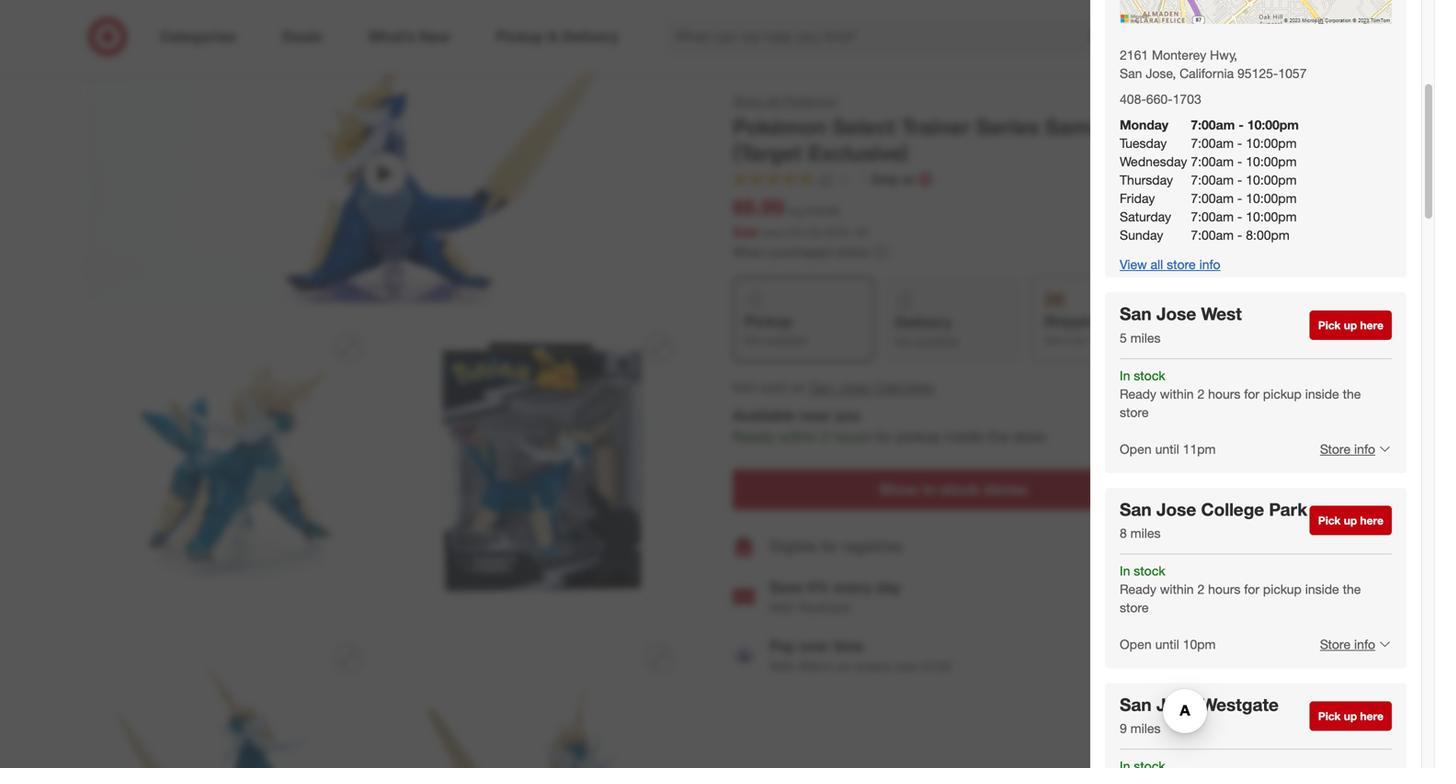 Task type: locate. For each thing, give the bounding box(es) containing it.
3 up from the top
[[1345, 710, 1358, 724]]

not
[[745, 334, 763, 348], [896, 335, 913, 349], [733, 379, 757, 397]]

exclusive)
[[808, 140, 909, 166]]

miles right 5
[[1131, 330, 1161, 346]]

san up 8 at the right of the page
[[1120, 499, 1152, 520]]

7:00am - 10:00pm for thursday
[[1191, 172, 1297, 188]]

$
[[789, 226, 794, 239]]

4 7:00am - 10:00pm from the top
[[1191, 190, 1297, 206]]

0 vertical spatial inside
[[1306, 386, 1340, 402]]

store inside available near you ready within 2 hours for pickup inside the store
[[1013, 428, 1046, 446]]

open left '11pm'
[[1120, 441, 1152, 457]]

0 vertical spatial 2
[[1198, 386, 1205, 402]]

1 up from the top
[[1345, 319, 1358, 332]]

1 in stock ready within 2 hours for pickup inside the store from the top
[[1120, 368, 1362, 421]]

view
[[1120, 257, 1148, 273]]

san for san jose west
[[1120, 304, 1152, 325]]

info for san jose college park
[[1355, 637, 1376, 653]]

1 horizontal spatial available
[[916, 335, 959, 349]]

affirm
[[799, 659, 833, 675]]

2 pick up here button from the top
[[1310, 506, 1393, 536]]

miles right 9 in the bottom of the page
[[1131, 721, 1161, 737]]

hwy,
[[1211, 47, 1238, 63]]

stock
[[1134, 368, 1166, 384], [941, 481, 980, 499], [1134, 563, 1166, 579]]

store info button
[[1309, 429, 1393, 470], [1309, 625, 1393, 665]]

1 pick up here button from the top
[[1310, 311, 1393, 340]]

7:00am - 10:00pm for tuesday
[[1191, 135, 1297, 151]]

0 horizontal spatial over
[[799, 638, 830, 656]]

over left $100
[[895, 659, 920, 675]]

show in-stock stores button
[[733, 470, 1175, 510]]

0 vertical spatial in stock ready within 2 hours for pickup inside the store
[[1120, 368, 1362, 421]]

0 vertical spatial in
[[1120, 368, 1131, 384]]

7:00am - 10:00pm for saturday
[[1191, 209, 1297, 225]]

store info for san jose college park
[[1321, 637, 1376, 653]]

1 vertical spatial at
[[793, 379, 805, 397]]

1 vertical spatial pickup
[[897, 428, 941, 446]]

san up the near
[[809, 379, 835, 397]]

san for san jose college park
[[1120, 499, 1152, 520]]

all right shop
[[767, 93, 780, 109]]

jose down open until 10pm
[[1157, 695, 1197, 716]]

time
[[834, 638, 864, 656]]

2 store info from the top
[[1321, 637, 1376, 653]]

when purchased online
[[733, 244, 869, 260]]

on
[[837, 659, 851, 675]]

store
[[1167, 257, 1196, 273], [1120, 405, 1149, 421], [1013, 428, 1046, 446], [1120, 600, 1149, 616]]

1 miles from the top
[[1131, 330, 1161, 346]]

2 vertical spatial pickup
[[1264, 582, 1302, 598]]

0 vertical spatial store info
[[1321, 441, 1376, 457]]

7:00am for sunday
[[1191, 227, 1234, 243]]

by
[[1074, 334, 1086, 348]]

2 vertical spatial pick
[[1319, 710, 1341, 724]]

not inside delivery not available
[[896, 335, 913, 349]]

pokémon
[[733, 114, 827, 140]]

show in-stock stores
[[880, 481, 1028, 499]]

1 here from the top
[[1361, 319, 1384, 332]]

0 vertical spatial within
[[1161, 386, 1194, 402]]

1 vertical spatial inside
[[945, 428, 984, 446]]

0 vertical spatial up
[[1345, 319, 1358, 332]]

at right sold
[[793, 379, 805, 397]]

within
[[1161, 386, 1194, 402], [779, 428, 818, 446], [1161, 582, 1194, 598]]

all right view
[[1151, 257, 1164, 273]]

1 7:00am from the top
[[1191, 117, 1236, 133]]

2 store info button from the top
[[1309, 625, 1393, 665]]

available inside pickup not available
[[766, 334, 809, 348]]

within for san jose college park
[[1161, 582, 1194, 598]]

2 up '11pm'
[[1198, 386, 1205, 402]]

0 vertical spatial until
[[1156, 441, 1180, 457]]

1 vertical spatial up
[[1345, 514, 1358, 528]]

jose left college
[[1157, 499, 1197, 520]]

0 vertical spatial miles
[[1131, 330, 1161, 346]]

in stock ready within 2 hours for pickup inside the store up '11pm'
[[1120, 368, 1362, 421]]

with inside pay over time with affirm on orders over $100
[[770, 659, 796, 675]]

3 miles from the top
[[1131, 721, 1161, 737]]

not for delivery
[[896, 335, 913, 349]]

2
[[1198, 386, 1205, 402], [822, 428, 830, 446], [1198, 582, 1205, 598]]

jose
[[1157, 304, 1197, 325], [839, 379, 870, 397], [1157, 499, 1197, 520], [1157, 695, 1197, 716]]

all inside the shop all pokemon pokémon select trainer series samurott action figure (target exclusive)
[[767, 93, 780, 109]]

0 vertical spatial open
[[1120, 441, 1152, 457]]

1 open from the top
[[1120, 441, 1152, 457]]

$9.99 reg $19.99 sale save $ 10.00 ( 50 % off )
[[733, 195, 870, 240]]

not inside pickup not available
[[745, 334, 763, 348]]

7:00am for friday
[[1191, 190, 1234, 206]]

at
[[903, 172, 915, 188], [793, 379, 805, 397]]

0 vertical spatial pick up here button
[[1310, 311, 1393, 340]]

pick up here button for san jose west
[[1310, 311, 1393, 340]]

1 vertical spatial with
[[770, 659, 796, 675]]

1 vertical spatial here
[[1361, 514, 1384, 528]]

3 pick up here from the top
[[1319, 710, 1384, 724]]

stock down 21
[[1134, 368, 1166, 384]]

0 vertical spatial store info button
[[1309, 429, 1393, 470]]

0 horizontal spatial available
[[766, 334, 809, 348]]

here for san jose west
[[1361, 319, 1384, 332]]

with down "pay"
[[770, 659, 796, 675]]

2 7:00am - 10:00pm from the top
[[1191, 135, 1297, 151]]

available inside delivery not available
[[916, 335, 959, 349]]

%
[[840, 226, 851, 239]]

near
[[800, 407, 831, 425]]

1 vertical spatial in
[[1120, 563, 1131, 579]]

pickup not available
[[745, 313, 809, 348]]

6 7:00am from the top
[[1191, 209, 1234, 225]]

search
[[1109, 29, 1154, 47]]

inside for san jose west
[[1306, 386, 1340, 402]]

1 horizontal spatial all
[[1151, 257, 1164, 273]]

available down pickup
[[766, 334, 809, 348]]

1 vertical spatial the
[[988, 428, 1009, 446]]

in down dec
[[1120, 368, 1131, 384]]

inside inside available near you ready within 2 hours for pickup inside the store
[[945, 428, 984, 446]]

2 vertical spatial miles
[[1131, 721, 1161, 737]]

2 vertical spatial 2
[[1198, 582, 1205, 598]]

2 until from the top
[[1156, 637, 1180, 653]]

1 vertical spatial info
[[1355, 441, 1376, 457]]

jose inside san jose westgate 9 miles
[[1157, 695, 1197, 716]]

1 with from the top
[[770, 600, 796, 616]]

0 vertical spatial hours
[[1209, 386, 1241, 402]]

1 store from the top
[[1321, 441, 1351, 457]]

2 up 10pm on the right of page
[[1198, 582, 1205, 598]]

pok&#233;mon select trainer series samurott action figure (target exclusive), 2 of 13, play video image
[[82, 44, 689, 304]]

only
[[872, 172, 899, 188]]

view all store info link
[[1120, 257, 1221, 273]]

0 vertical spatial with
[[770, 600, 796, 616]]

available for pickup
[[766, 334, 809, 348]]

2 open from the top
[[1120, 637, 1152, 653]]

miles inside san jose west 5 miles
[[1131, 330, 1161, 346]]

store for san jose college park
[[1321, 637, 1351, 653]]

2 pick up here from the top
[[1319, 514, 1384, 528]]

miles inside san jose westgate 9 miles
[[1131, 721, 1161, 737]]

hours up 10pm on the right of page
[[1209, 582, 1241, 598]]

park
[[1270, 499, 1308, 520]]

add item button
[[1262, 532, 1340, 562]]

ready down 21
[[1120, 386, 1157, 402]]

san inside 2161 monterey hwy, san jose, california 95125-1057
[[1120, 65, 1143, 81]]

2 up from the top
[[1345, 514, 1358, 528]]

dialog
[[1091, 0, 1436, 769]]

stock up open until 10pm
[[1134, 563, 1166, 579]]

1 store info from the top
[[1321, 441, 1376, 457]]

- for tuesday
[[1238, 135, 1243, 151]]

2 vertical spatial the
[[1343, 582, 1362, 598]]

- for friday
[[1238, 190, 1243, 206]]

store right view
[[1167, 257, 1196, 273]]

21
[[1136, 334, 1149, 348]]

(
[[825, 226, 828, 239]]

in for san jose west
[[1120, 368, 1131, 384]]

jose up you
[[839, 379, 870, 397]]

pick up here for san jose college park
[[1319, 514, 1384, 528]]

5 7:00am from the top
[[1191, 190, 1234, 206]]

registries
[[843, 538, 903, 556]]

for inside available near you ready within 2 hours for pickup inside the store
[[875, 428, 893, 446]]

3 pick from the top
[[1319, 710, 1341, 724]]

college
[[1202, 499, 1265, 520]]

3 here from the top
[[1361, 710, 1384, 724]]

0 vertical spatial here
[[1361, 319, 1384, 332]]

with down save
[[770, 600, 796, 616]]

stores
[[984, 481, 1028, 499]]

at right only
[[903, 172, 915, 188]]

2 vertical spatial within
[[1161, 582, 1194, 598]]

0 vertical spatial over
[[799, 638, 830, 656]]

hours down you
[[834, 428, 871, 446]]

san up 5
[[1120, 304, 1152, 325]]

within for san jose west
[[1161, 386, 1194, 402]]

available down delivery
[[916, 335, 959, 349]]

3 7:00am from the top
[[1191, 154, 1234, 170]]

save
[[770, 579, 804, 597]]

san jose westgate 9 miles
[[1120, 695, 1279, 737]]

within up open until 11pm
[[1161, 386, 1194, 402]]

1 vertical spatial all
[[1151, 257, 1164, 273]]

2 in from the top
[[1120, 563, 1131, 579]]

friday
[[1120, 190, 1156, 206]]

2 here from the top
[[1361, 514, 1384, 528]]

pickup
[[1264, 386, 1302, 402], [897, 428, 941, 446], [1264, 582, 1302, 598]]

in stock ready within 2 hours for pickup inside the store up 10pm on the right of page
[[1120, 563, 1362, 616]]

2 vertical spatial hours
[[1209, 582, 1241, 598]]

san inside san jose westgate 9 miles
[[1120, 695, 1152, 716]]

2 miles from the top
[[1131, 526, 1161, 542]]

2 pick from the top
[[1319, 514, 1341, 528]]

1 vertical spatial pick up here button
[[1310, 506, 1393, 536]]

0 vertical spatial ready
[[1120, 386, 1157, 402]]

jose for san jose college park
[[1157, 499, 1197, 520]]

hours up '11pm'
[[1209, 386, 1241, 402]]

10:00pm for friday
[[1247, 190, 1297, 206]]

1 until from the top
[[1156, 441, 1180, 457]]

delivery
[[896, 314, 952, 332]]

pick up here
[[1319, 319, 1384, 332], [1319, 514, 1384, 528], [1319, 710, 1384, 724]]

available
[[766, 334, 809, 348], [916, 335, 959, 349]]

miles inside san jose college park 8 miles
[[1131, 526, 1161, 542]]

san down 2161
[[1120, 65, 1143, 81]]

with
[[770, 600, 796, 616], [770, 659, 796, 675]]

until for west
[[1156, 441, 1180, 457]]

2 for san jose college park
[[1198, 582, 1205, 598]]

0 vertical spatial pick
[[1319, 319, 1341, 332]]

all
[[767, 93, 780, 109], [1151, 257, 1164, 273]]

within up open until 10pm
[[1161, 582, 1194, 598]]

1 store info button from the top
[[1309, 429, 1393, 470]]

get
[[1044, 334, 1062, 348]]

jose left west
[[1157, 304, 1197, 325]]

2 in stock ready within 2 hours for pickup inside the store from the top
[[1120, 563, 1362, 616]]

2 vertical spatial stock
[[1134, 563, 1166, 579]]

1 pick from the top
[[1319, 319, 1341, 332]]

1 vertical spatial until
[[1156, 637, 1180, 653]]

2 store from the top
[[1321, 637, 1351, 653]]

1 vertical spatial stock
[[941, 481, 980, 499]]

0 vertical spatial store
[[1321, 441, 1351, 457]]

1 in from the top
[[1120, 368, 1131, 384]]

san
[[1120, 65, 1143, 81], [1120, 304, 1152, 325], [809, 379, 835, 397], [1120, 499, 1152, 520], [1120, 695, 1152, 716]]

online
[[835, 244, 869, 260]]

not down pickup
[[745, 334, 763, 348]]

2161 monterey hwy, san jose, california 95125-1057 map image
[[1120, 0, 1393, 24]]

jose,
[[1146, 65, 1177, 81]]

2 vertical spatial pick up here
[[1319, 710, 1384, 724]]

jose inside san jose college park 8 miles
[[1157, 499, 1197, 520]]

saturday
[[1120, 209, 1172, 225]]

7:00am - 8:00pm
[[1191, 227, 1290, 243]]

1 vertical spatial store info
[[1321, 637, 1376, 653]]

4 7:00am from the top
[[1191, 172, 1234, 188]]

pick
[[1319, 319, 1341, 332], [1319, 514, 1341, 528], [1319, 710, 1341, 724]]

open left 10pm on the right of page
[[1120, 637, 1152, 653]]

ready down 8 at the right of the page
[[1120, 582, 1157, 598]]

3 7:00am - 10:00pm from the top
[[1191, 172, 1297, 188]]

until left 10pm on the right of page
[[1156, 637, 1180, 653]]

here
[[1361, 319, 1384, 332], [1361, 514, 1384, 528], [1361, 710, 1384, 724]]

all for info
[[1151, 257, 1164, 273]]

store
[[1321, 441, 1351, 457], [1321, 637, 1351, 653]]

2 with from the top
[[770, 659, 796, 675]]

reg
[[788, 204, 804, 218]]

stock left stores
[[941, 481, 980, 499]]

0 vertical spatial pick up here
[[1319, 319, 1384, 332]]

0 vertical spatial pickup
[[1264, 386, 1302, 402]]

ready down available
[[733, 428, 775, 446]]

all for pokémon
[[767, 93, 780, 109]]

not sold at san jose oakridge
[[733, 379, 935, 397]]

purchased
[[770, 244, 831, 260]]

miles for san jose west
[[1131, 330, 1161, 346]]

- for sunday
[[1238, 227, 1243, 243]]

1 vertical spatial pick
[[1319, 514, 1341, 528]]

miles right 8 at the right of the page
[[1131, 526, 1161, 542]]

0 horizontal spatial at
[[793, 379, 805, 397]]

2 vertical spatial pick up here button
[[1310, 702, 1393, 732]]

0 vertical spatial all
[[767, 93, 780, 109]]

3 pick up here button from the top
[[1310, 702, 1393, 732]]

san up 9 in the bottom of the page
[[1120, 695, 1152, 716]]

for
[[1245, 386, 1260, 402], [875, 428, 893, 446], [821, 538, 839, 556], [1245, 582, 1260, 598]]

san inside san jose west 5 miles
[[1120, 304, 1152, 325]]

up for san jose west
[[1345, 319, 1358, 332]]

2 for san jose west
[[1198, 386, 1205, 402]]

eligible for registries
[[770, 538, 903, 556]]

1 vertical spatial pick up here
[[1319, 514, 1384, 528]]

with inside "save 5% every day with redcard"
[[770, 600, 796, 616]]

you
[[836, 407, 861, 425]]

jose inside san jose west 5 miles
[[1157, 304, 1197, 325]]

save
[[763, 226, 786, 239]]

tuesday
[[1120, 135, 1167, 151]]

1 vertical spatial within
[[779, 428, 818, 446]]

10:00pm for monday
[[1248, 117, 1300, 133]]

add
[[1287, 540, 1307, 554]]

1 vertical spatial hours
[[834, 428, 871, 446]]

2 vertical spatial info
[[1355, 637, 1376, 653]]

7 7:00am from the top
[[1191, 227, 1234, 243]]

- for saturday
[[1238, 209, 1243, 225]]

1 vertical spatial store info button
[[1309, 625, 1393, 665]]

hours for san jose college park
[[1209, 582, 1241, 598]]

trainer
[[902, 114, 971, 140]]

delivery not available
[[896, 314, 959, 349]]

until
[[1156, 441, 1180, 457], [1156, 637, 1180, 653]]

within down the near
[[779, 428, 818, 446]]

2 down the near
[[822, 428, 830, 446]]

2 vertical spatial up
[[1345, 710, 1358, 724]]

1 horizontal spatial at
[[903, 172, 915, 188]]

in stock ready within 2 hours for pickup inside the store for west
[[1120, 368, 1362, 421]]

2 vertical spatial inside
[[1306, 582, 1340, 598]]

2 vertical spatial ready
[[1120, 582, 1157, 598]]

stock inside 'button'
[[941, 481, 980, 499]]

10:00pm
[[1248, 117, 1300, 133], [1247, 135, 1297, 151], [1247, 154, 1297, 170], [1247, 172, 1297, 188], [1247, 190, 1297, 206], [1247, 209, 1297, 225]]

)
[[867, 226, 870, 239]]

1 vertical spatial over
[[895, 659, 920, 675]]

1 vertical spatial open
[[1120, 637, 1152, 653]]

1 vertical spatial miles
[[1131, 526, 1161, 542]]

0 vertical spatial the
[[1343, 386, 1362, 402]]

stock for san jose west
[[1134, 368, 1166, 384]]

2 vertical spatial here
[[1361, 710, 1384, 724]]

pok&#233;mon select trainer series samurott action figure (target exclusive), 5 of 13 image
[[82, 630, 378, 769]]

westgate
[[1202, 695, 1279, 716]]

0 vertical spatial info
[[1200, 257, 1221, 273]]

available near you ready within 2 hours for pickup inside the store
[[733, 407, 1046, 446]]

shop
[[733, 93, 764, 109]]

here for san jose westgate
[[1361, 710, 1384, 724]]

over up affirm
[[799, 638, 830, 656]]

here for san jose college park
[[1361, 514, 1384, 528]]

save 5% every day with redcard
[[770, 579, 901, 616]]

store up stores
[[1013, 428, 1046, 446]]

10:00pm for thursday
[[1247, 172, 1297, 188]]

action
[[1145, 114, 1210, 140]]

1 vertical spatial ready
[[733, 428, 775, 446]]

sunday
[[1120, 227, 1164, 243]]

in down 8 at the right of the page
[[1120, 563, 1131, 579]]

1 vertical spatial 2
[[822, 428, 830, 446]]

8:00pm
[[1247, 227, 1290, 243]]

in for san jose college park
[[1120, 563, 1131, 579]]

san inside san jose college park 8 miles
[[1120, 499, 1152, 520]]

hours
[[1209, 386, 1241, 402], [834, 428, 871, 446], [1209, 582, 1241, 598]]

2 7:00am from the top
[[1191, 135, 1234, 151]]

eligible
[[770, 538, 817, 556]]

1 vertical spatial in stock ready within 2 hours for pickup inside the store
[[1120, 563, 1362, 616]]

jose for san jose westgate
[[1157, 695, 1197, 716]]

10pm
[[1183, 637, 1216, 653]]

0 vertical spatial stock
[[1134, 368, 1166, 384]]

pick for san jose westgate
[[1319, 710, 1341, 724]]

What can we help you find? suggestions appear below search field
[[664, 17, 1122, 57]]

1 7:00am - 10:00pm from the top
[[1191, 117, 1300, 133]]

1 vertical spatial store
[[1321, 637, 1351, 653]]

5 7:00am - 10:00pm from the top
[[1191, 209, 1297, 225]]

1 pick up here from the top
[[1319, 319, 1384, 332]]

not down delivery
[[896, 335, 913, 349]]

inside
[[1306, 386, 1340, 402], [945, 428, 984, 446], [1306, 582, 1340, 598]]

0 horizontal spatial all
[[767, 93, 780, 109]]

until left '11pm'
[[1156, 441, 1180, 457]]

the for san jose west
[[1343, 386, 1362, 402]]



Task type: describe. For each thing, give the bounding box(es) containing it.
open for san jose college park
[[1120, 637, 1152, 653]]

in stock ready within 2 hours for pickup inside the store for college
[[1120, 563, 1362, 616]]

11pm
[[1183, 441, 1216, 457]]

1703
[[1173, 91, 1202, 107]]

7:00am - 10:00pm for monday
[[1191, 117, 1300, 133]]

every
[[834, 579, 872, 597]]

monday
[[1120, 117, 1169, 133]]

pay
[[770, 638, 795, 656]]

open until 11pm
[[1120, 441, 1216, 457]]

(target
[[733, 140, 803, 166]]

pick up here for san jose westgate
[[1319, 710, 1384, 724]]

5
[[1120, 330, 1128, 346]]

san for san jose westgate
[[1120, 695, 1152, 716]]

store info button for san jose west
[[1309, 429, 1393, 470]]

wednesday 7:00am - 10:00pm
[[1120, 154, 1297, 170]]

pick for san jose college park
[[1319, 514, 1341, 528]]

shipping get it by thu, dec 21
[[1044, 313, 1149, 348]]

sold
[[761, 379, 789, 397]]

pick for san jose west
[[1319, 319, 1341, 332]]

up for san jose college park
[[1345, 514, 1358, 528]]

available for delivery
[[916, 335, 959, 349]]

7:00am for thursday
[[1191, 172, 1234, 188]]

not left sold
[[733, 379, 757, 397]]

pok&#233;mon select trainer series samurott action figure (target exclusive), 6 of 13 image
[[393, 630, 689, 769]]

7:00am for monday
[[1191, 117, 1236, 133]]

0 vertical spatial at
[[903, 172, 915, 188]]

off
[[854, 226, 867, 239]]

the inside available near you ready within 2 hours for pickup inside the store
[[988, 428, 1009, 446]]

408-
[[1120, 91, 1147, 107]]

san jose west 5 miles
[[1120, 304, 1243, 346]]

pickup for san jose college park
[[1264, 582, 1302, 598]]

pay over time with affirm on orders over $100
[[770, 638, 952, 675]]

hours inside available near you ready within 2 hours for pickup inside the store
[[834, 428, 871, 446]]

day
[[876, 579, 901, 597]]

ready for san jose west
[[1120, 386, 1157, 402]]

shipping
[[1044, 313, 1106, 331]]

hours for san jose west
[[1209, 386, 1241, 402]]

27 link
[[733, 171, 852, 192]]

oakridge
[[874, 379, 935, 397]]

10.00
[[794, 226, 822, 239]]

$100
[[924, 659, 952, 675]]

show
[[880, 481, 919, 499]]

inside for san jose college park
[[1306, 582, 1340, 598]]

8
[[1120, 526, 1128, 542]]

jose for san jose west
[[1157, 304, 1197, 325]]

pokemon
[[783, 93, 838, 109]]

pok&#233;mon select trainer series samurott action figure (target exclusive), 4 of 13 image
[[393, 319, 689, 615]]

pick up here button for san jose westgate
[[1310, 702, 1393, 732]]

up for san jose westgate
[[1345, 710, 1358, 724]]

store up open until 10pm
[[1120, 600, 1149, 616]]

pok&#233;mon select trainer series samurott action figure (target exclusive), 3 of 13 image
[[82, 319, 378, 615]]

thursday
[[1120, 172, 1174, 188]]

ready inside available near you ready within 2 hours for pickup inside the store
[[733, 428, 775, 446]]

1057
[[1279, 65, 1308, 81]]

samurott
[[1046, 114, 1140, 140]]

1 horizontal spatial over
[[895, 659, 920, 675]]

sale
[[733, 224, 759, 240]]

408-660-1703
[[1120, 91, 1202, 107]]

store for san jose west
[[1321, 441, 1351, 457]]

not for pickup
[[745, 334, 763, 348]]

in-
[[923, 481, 941, 499]]

10:00pm for tuesday
[[1247, 135, 1297, 151]]

redcard
[[799, 600, 850, 616]]

pok&#233;mon select trainer series samurott action figure (target exclusive), 1 of 13 image
[[82, 0, 689, 29]]

pickup inside available near you ready within 2 hours for pickup inside the store
[[897, 428, 941, 446]]

store info button for san jose college park
[[1309, 625, 1393, 665]]

until for college
[[1156, 637, 1180, 653]]

within inside available near you ready within 2 hours for pickup inside the store
[[779, 428, 818, 446]]

add item
[[1287, 540, 1332, 554]]

available
[[733, 407, 796, 425]]

item
[[1310, 540, 1332, 554]]

2 inside available near you ready within 2 hours for pickup inside the store
[[822, 428, 830, 446]]

27
[[820, 172, 834, 188]]

ready for san jose college park
[[1120, 582, 1157, 598]]

when
[[733, 244, 767, 260]]

only at
[[872, 172, 915, 188]]

open until 10pm
[[1120, 637, 1216, 653]]

pick up here for san jose west
[[1319, 319, 1384, 332]]

orders
[[855, 659, 892, 675]]

thu,
[[1089, 334, 1110, 348]]

50
[[828, 226, 840, 239]]

dialog containing san jose west
[[1091, 0, 1436, 769]]

it
[[1065, 334, 1071, 348]]

dec
[[1113, 334, 1133, 348]]

7:00am - 10:00pm for friday
[[1191, 190, 1297, 206]]

660-
[[1147, 91, 1173, 107]]

store info for san jose west
[[1321, 441, 1376, 457]]

7:00am for tuesday
[[1191, 135, 1234, 151]]

san jose oakridge button
[[809, 377, 935, 398]]

the for san jose college park
[[1343, 582, 1362, 598]]

info for san jose west
[[1355, 441, 1376, 457]]

- for thursday
[[1238, 172, 1243, 188]]

pickup for san jose west
[[1264, 386, 1302, 402]]

figure
[[1216, 114, 1280, 140]]

7:00am for saturday
[[1191, 209, 1234, 225]]

wednesday
[[1120, 154, 1188, 170]]

miles for san jose westgate
[[1131, 721, 1161, 737]]

$9.99
[[733, 195, 785, 220]]

- for monday
[[1239, 117, 1244, 133]]

open for san jose west
[[1120, 441, 1152, 457]]

5%
[[808, 579, 830, 597]]

san jose college park 8 miles
[[1120, 499, 1308, 542]]

2161
[[1120, 47, 1149, 63]]

9
[[1120, 721, 1128, 737]]

west
[[1202, 304, 1243, 325]]

california
[[1180, 65, 1235, 81]]

10:00pm for saturday
[[1247, 209, 1297, 225]]

view all store info
[[1120, 257, 1221, 273]]

store up open until 11pm
[[1120, 405, 1149, 421]]

2161 monterey hwy, san jose, california 95125-1057
[[1120, 47, 1308, 81]]

pick up here button for san jose college park
[[1310, 506, 1393, 536]]

shop all pokemon pokémon select trainer series samurott action figure (target exclusive)
[[733, 93, 1280, 166]]

monterey
[[1153, 47, 1207, 63]]

stock for san jose college park
[[1134, 563, 1166, 579]]



Task type: vqa. For each thing, say whether or not it's contained in the screenshot.
* See offer details. Restrictions apply. Pricing, promotions and availability may vary by location and at Target.com
no



